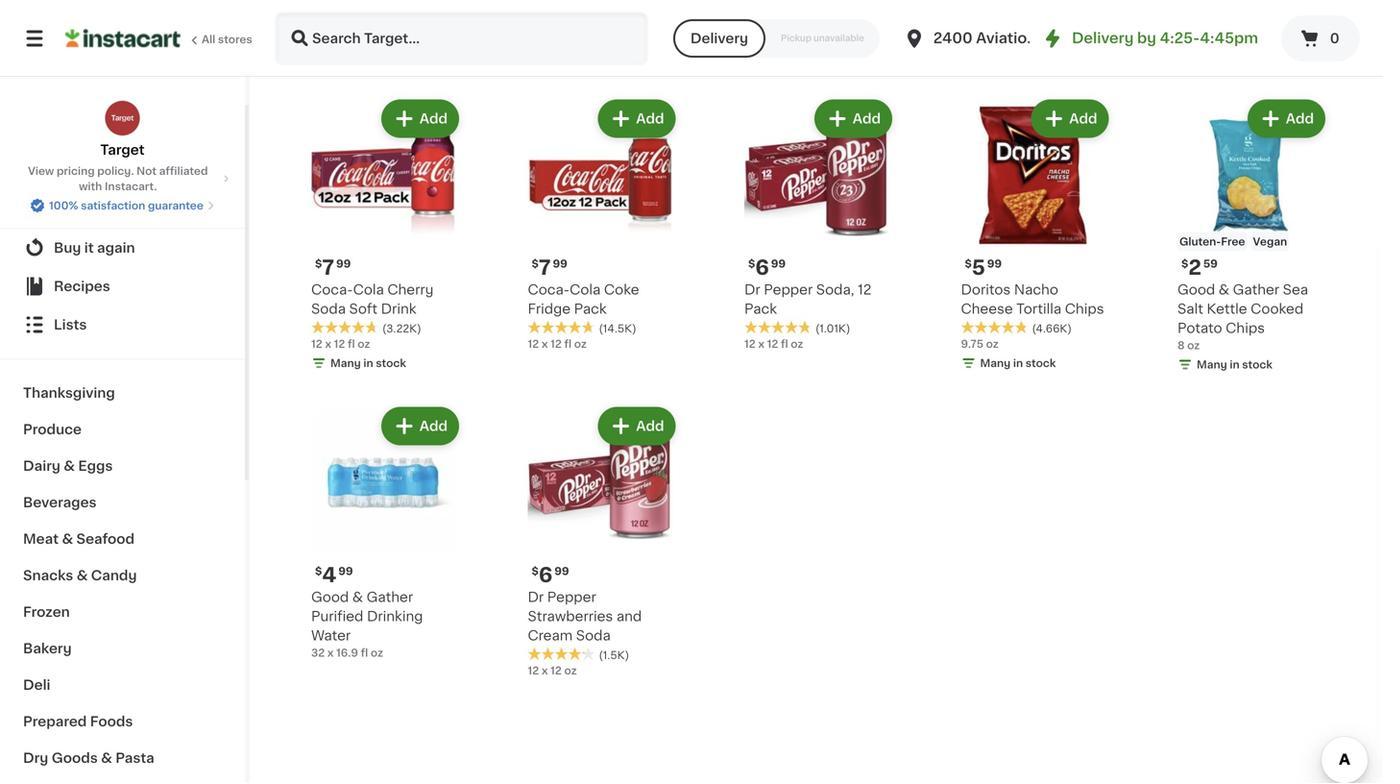 Task type: vqa. For each thing, say whether or not it's contained in the screenshot.


Task type: describe. For each thing, give the bounding box(es) containing it.
7 for coca-cola coke fridge pack
[[539, 257, 551, 278]]

recipes link
[[12, 267, 233, 306]]

dairy & eggs
[[23, 459, 113, 473]]

recipes
[[54, 280, 110, 293]]

oz down coca-cola coke fridge pack
[[574, 339, 587, 349]]

fl for dr pepper soda, 12 pack
[[781, 339, 788, 349]]

(14.5k)
[[599, 323, 637, 334]]

shop
[[54, 203, 90, 216]]

(4.66k)
[[1032, 323, 1072, 334]]

stock for 7
[[376, 358, 406, 368]]

chips inside good & gather sea salt kettle cooked potato chips 8 oz
[[1226, 321, 1265, 335]]

strawberries
[[528, 610, 613, 623]]

2
[[1189, 257, 1202, 278]]

with
[[79, 181, 102, 192]]

gather for sea
[[1233, 283, 1280, 296]]

8
[[1178, 340, 1185, 351]]

drinking
[[367, 610, 423, 623]]

shop link
[[12, 190, 233, 229]]

snacks
[[23, 569, 73, 582]]

& for snacks & candy
[[77, 569, 88, 582]]

dry goods & pasta link
[[12, 740, 233, 776]]

add for good & gather purified drinking water
[[420, 419, 448, 433]]

chips inside doritos nacho cheese tortilla chips
[[1065, 302, 1105, 316]]

12 inside the dr pepper soda, 12 pack
[[858, 283, 872, 296]]

0
[[1330, 32, 1340, 45]]

instacart logo image
[[65, 27, 181, 50]]

x for coca-cola cherry soda soft drink
[[325, 339, 331, 349]]

foods
[[90, 715, 133, 728]]

dry
[[23, 751, 48, 765]]

cola for pack
[[570, 283, 601, 296]]

beverages
[[23, 496, 97, 509]]

coke
[[604, 283, 639, 296]]

stock for 5
[[1026, 358, 1056, 368]]

good & gather sea salt kettle cooked potato chips 8 oz
[[1178, 283, 1309, 351]]

all
[[202, 34, 215, 45]]

policy.
[[97, 166, 134, 176]]

gather for purified
[[367, 590, 413, 604]]

delivery button
[[673, 19, 766, 58]]

snacks & candy
[[23, 569, 137, 582]]

(3.22k)
[[382, 323, 421, 334]]

lists link
[[12, 306, 233, 344]]

prepared foods
[[23, 715, 133, 728]]

frozen link
[[12, 594, 233, 630]]

$ 6 99 for dr pepper soda, 12 pack
[[749, 257, 786, 278]]

oz inside good & gather sea salt kettle cooked potato chips 8 oz
[[1188, 340, 1200, 351]]

buy it again
[[54, 241, 135, 255]]

view
[[28, 166, 54, 176]]

gluten-
[[1180, 236, 1222, 247]]

prepared foods link
[[12, 703, 233, 740]]

x inside good & gather purified drinking water 32 x 16.9 fl oz
[[327, 647, 334, 658]]

many in stock for 7
[[331, 358, 406, 368]]

100% satisfaction guarantee
[[49, 200, 204, 211]]

x for dr pepper strawberries and cream soda
[[542, 665, 548, 676]]

thanksgiving link
[[12, 375, 233, 411]]

coca- for fridge
[[528, 283, 570, 296]]

add button for dr pepper strawberries and cream soda
[[600, 409, 674, 443]]

pepper for pack
[[764, 283, 813, 296]]

fridge
[[528, 302, 571, 316]]

100%
[[49, 200, 78, 211]]

drink
[[381, 302, 417, 316]]

99 for good & gather purified drinking water
[[338, 566, 353, 576]]

meat
[[23, 532, 59, 546]]

bakery link
[[12, 630, 233, 667]]

$ 7 99 for coca-cola coke fridge pack
[[532, 257, 568, 278]]

2 horizontal spatial many in stock
[[1197, 359, 1273, 370]]

it
[[84, 241, 94, 255]]

lists
[[54, 318, 87, 331]]

eggs
[[78, 459, 113, 473]]

soda,
[[817, 283, 855, 296]]

12 x 12 fl oz for dr pepper soda, 12 pack
[[745, 339, 804, 349]]

view pricing policy. not affiliated with instacart. link
[[15, 163, 230, 194]]

99 for dr pepper strawberries and cream soda
[[555, 566, 569, 576]]

good for kettle
[[1178, 283, 1216, 296]]

and
[[617, 610, 642, 623]]

oz down cream
[[564, 665, 577, 676]]

all stores
[[202, 34, 252, 45]]

$ 2 59
[[1182, 257, 1218, 278]]

in for 5
[[1014, 358, 1023, 368]]

99 for coca-cola cherry soda soft drink
[[336, 258, 351, 269]]

buy
[[54, 241, 81, 255]]

good & gather purified drinking water 32 x 16.9 fl oz
[[311, 590, 423, 658]]

$ 5 99
[[965, 257, 1002, 278]]

frozen
[[23, 605, 70, 619]]

cooked
[[1251, 302, 1304, 316]]

oz inside good & gather purified drinking water 32 x 16.9 fl oz
[[371, 647, 383, 658]]

cola for soft
[[353, 283, 384, 296]]

2 horizontal spatial many
[[1197, 359, 1228, 370]]

2400 aviation dr button
[[903, 12, 1058, 65]]

not
[[137, 166, 157, 176]]

pack for 7
[[574, 302, 607, 316]]

x for coca-cola coke fridge pack
[[542, 339, 548, 349]]

32
[[311, 647, 325, 658]]

product group containing 2
[[1170, 95, 1330, 391]]

pricing
[[57, 166, 95, 176]]

nacho
[[1015, 283, 1059, 296]]

produce link
[[12, 411, 233, 448]]

deli
[[23, 678, 50, 692]]

oz down 'soft'
[[358, 339, 370, 349]]

many for 7
[[331, 358, 361, 368]]

add for dr pepper strawberries and cream soda
[[636, 419, 664, 433]]

cream
[[528, 629, 573, 642]]

$ for coca-cola coke fridge pack
[[532, 258, 539, 269]]

product group containing 5
[[954, 95, 1113, 391]]

instacart.
[[105, 181, 157, 192]]

satisfaction
[[81, 200, 145, 211]]

oz down the dr pepper soda, 12 pack
[[791, 339, 804, 349]]

delivery by 4:25-4:45pm link
[[1042, 27, 1259, 50]]

add for doritos nacho cheese tortilla chips
[[1070, 112, 1098, 125]]

in for 7
[[364, 358, 373, 368]]

4
[[322, 565, 337, 585]]

aviation
[[976, 31, 1037, 45]]

2400
[[934, 31, 973, 45]]

dairy
[[23, 459, 60, 473]]

99 for coca-cola coke fridge pack
[[553, 258, 568, 269]]

target logo image
[[104, 100, 141, 136]]

99 for dr pepper soda, 12 pack
[[771, 258, 786, 269]]

& for good & gather sea salt kettle cooked potato chips 8 oz
[[1219, 283, 1230, 296]]

target
[[100, 143, 145, 157]]



Task type: locate. For each thing, give the bounding box(es) containing it.
coca- inside coca-cola coke fridge pack
[[528, 283, 570, 296]]

99 inside $ 4 99
[[338, 566, 353, 576]]

gluten-free vegan
[[1180, 236, 1288, 247]]

oz
[[358, 339, 370, 349], [574, 339, 587, 349], [791, 339, 804, 349], [986, 339, 999, 349], [1188, 340, 1200, 351], [371, 647, 383, 658], [564, 665, 577, 676]]

pepper for cream
[[547, 590, 596, 604]]

cola
[[353, 283, 384, 296], [570, 283, 601, 296]]

1 horizontal spatial dr
[[745, 283, 761, 296]]

1 horizontal spatial 6
[[756, 257, 769, 278]]

& for good & gather purified drinking water 32 x 16.9 fl oz
[[352, 590, 363, 604]]

delivery
[[1072, 31, 1134, 45], [691, 32, 749, 45]]

0 horizontal spatial delivery
[[691, 32, 749, 45]]

dr inside the dr pepper strawberries and cream soda
[[528, 590, 544, 604]]

1 coca- from the left
[[311, 283, 353, 296]]

dr inside the dr pepper soda, 12 pack
[[745, 283, 761, 296]]

add for coca-cola coke fridge pack
[[636, 112, 664, 125]]

1 horizontal spatial cola
[[570, 283, 601, 296]]

gather inside good & gather sea salt kettle cooked potato chips 8 oz
[[1233, 283, 1280, 296]]

dr for dr pepper strawberries and cream soda
[[528, 590, 544, 604]]

2 vertical spatial dr
[[528, 590, 544, 604]]

soda left 'soft'
[[311, 302, 346, 316]]

2 pack from the left
[[745, 302, 777, 316]]

$ up fridge
[[532, 258, 539, 269]]

soda up (1.5k)
[[576, 629, 611, 642]]

6 up strawberries
[[539, 565, 553, 585]]

gather up cooked
[[1233, 283, 1280, 296]]

$ up purified
[[315, 566, 322, 576]]

bakery
[[23, 642, 72, 655]]

all stores link
[[65, 12, 254, 65]]

99 up the dr pepper soda, 12 pack
[[771, 258, 786, 269]]

x down cream
[[542, 665, 548, 676]]

$ inside $ 5 99
[[965, 258, 972, 269]]

$ up coca-cola cherry soda soft drink
[[315, 258, 322, 269]]

99 for doritos nacho cheese tortilla chips
[[988, 258, 1002, 269]]

snacks & candy link
[[12, 557, 233, 594]]

coca-cola coke fridge pack
[[528, 283, 639, 316]]

$ 7 99
[[315, 257, 351, 278], [532, 257, 568, 278]]

0 vertical spatial pepper
[[764, 283, 813, 296]]

coca- inside coca-cola cherry soda soft drink
[[311, 283, 353, 296]]

many down the "potato"
[[1197, 359, 1228, 370]]

dr left soda,
[[745, 283, 761, 296]]

add button for good & gather purified drinking water
[[383, 409, 457, 443]]

meat & seafood link
[[12, 521, 233, 557]]

$ 6 99
[[749, 257, 786, 278], [532, 565, 569, 585]]

1 vertical spatial gather
[[367, 590, 413, 604]]

fl down fridge
[[564, 339, 572, 349]]

x down coca-cola cherry soda soft drink
[[325, 339, 331, 349]]

stock down (4.66k)
[[1026, 358, 1056, 368]]

in down good & gather sea salt kettle cooked potato chips 8 oz
[[1230, 359, 1240, 370]]

pepper
[[764, 283, 813, 296], [547, 590, 596, 604]]

fl down the dr pepper soda, 12 pack
[[781, 339, 788, 349]]

$ for dr pepper strawberries and cream soda
[[532, 566, 539, 576]]

0 horizontal spatial coca-
[[311, 283, 353, 296]]

0 horizontal spatial cola
[[353, 283, 384, 296]]

beverages link
[[12, 484, 233, 521]]

2 7 from the left
[[539, 257, 551, 278]]

$ inside $ 4 99
[[315, 566, 322, 576]]

1 horizontal spatial coca-
[[528, 283, 570, 296]]

stock
[[376, 358, 406, 368], [1026, 358, 1056, 368], [1243, 359, 1273, 370]]

1 12 x 12 fl oz from the left
[[311, 339, 370, 349]]

$
[[315, 258, 322, 269], [532, 258, 539, 269], [749, 258, 756, 269], [965, 258, 972, 269], [1182, 258, 1189, 269], [315, 566, 322, 576], [532, 566, 539, 576]]

in
[[364, 358, 373, 368], [1014, 358, 1023, 368], [1230, 359, 1240, 370]]

oz right 9.75
[[986, 339, 999, 349]]

coca-cola cherry soda soft drink
[[311, 283, 434, 316]]

doritos nacho cheese tortilla chips
[[961, 283, 1105, 316]]

chips down kettle
[[1226, 321, 1265, 335]]

99 right 5
[[988, 258, 1002, 269]]

1 horizontal spatial good
[[1178, 283, 1216, 296]]

$ up strawberries
[[532, 566, 539, 576]]

cola left coke
[[570, 283, 601, 296]]

pepper up strawberries
[[547, 590, 596, 604]]

dr pepper strawberries and cream soda
[[528, 590, 642, 642]]

fl inside good & gather purified drinking water 32 x 16.9 fl oz
[[361, 647, 368, 658]]

stores
[[218, 34, 252, 45]]

(1.01k)
[[816, 323, 851, 334]]

gather up drinking
[[367, 590, 413, 604]]

12 x 12 fl oz down the dr pepper soda, 12 pack
[[745, 339, 804, 349]]

& for meat & seafood
[[62, 532, 73, 546]]

pack for 6
[[745, 302, 777, 316]]

kettle
[[1207, 302, 1248, 316]]

$ 6 99 for dr pepper strawberries and cream soda
[[532, 565, 569, 585]]

9.75 oz
[[961, 339, 999, 349]]

1 vertical spatial soda
[[576, 629, 611, 642]]

x for dr pepper soda, 12 pack
[[758, 339, 765, 349]]

1 horizontal spatial soda
[[576, 629, 611, 642]]

0 horizontal spatial 6
[[539, 565, 553, 585]]

1 horizontal spatial delivery
[[1072, 31, 1134, 45]]

add button for coca-cola cherry soda soft drink
[[383, 101, 457, 136]]

& for dairy & eggs
[[64, 459, 75, 473]]

many in stock for 5
[[981, 358, 1056, 368]]

& up kettle
[[1219, 283, 1230, 296]]

0 horizontal spatial $ 7 99
[[315, 257, 351, 278]]

delivery inside button
[[691, 32, 749, 45]]

affiliated
[[159, 166, 208, 176]]

many for 5
[[981, 358, 1011, 368]]

12 x 12 oz
[[528, 665, 577, 676]]

add button for doritos nacho cheese tortilla chips
[[1033, 101, 1107, 136]]

dairy & eggs link
[[12, 448, 233, 484]]

pepper left soda,
[[764, 283, 813, 296]]

1 vertical spatial pepper
[[547, 590, 596, 604]]

1 horizontal spatial in
[[1014, 358, 1023, 368]]

$ for dr pepper soda, 12 pack
[[749, 258, 756, 269]]

1 vertical spatial chips
[[1226, 321, 1265, 335]]

delivery for delivery
[[691, 32, 749, 45]]

goods
[[52, 751, 98, 765]]

4:25-
[[1160, 31, 1200, 45]]

0 horizontal spatial many
[[331, 358, 361, 368]]

0 horizontal spatial 7
[[322, 257, 334, 278]]

$ 7 99 up fridge
[[532, 257, 568, 278]]

0 horizontal spatial chips
[[1065, 302, 1105, 316]]

$ for good & gather purified drinking water
[[315, 566, 322, 576]]

potato
[[1178, 321, 1223, 335]]

Search field
[[277, 13, 647, 63]]

vegan
[[1253, 236, 1288, 247]]

1 horizontal spatial 7
[[539, 257, 551, 278]]

2 coca- from the left
[[528, 283, 570, 296]]

fl right 16.9
[[361, 647, 368, 658]]

0 vertical spatial soda
[[311, 302, 346, 316]]

delivery by 4:25-4:45pm
[[1072, 31, 1259, 45]]

pack inside the dr pepper soda, 12 pack
[[745, 302, 777, 316]]

thanksgiving
[[23, 386, 115, 400]]

dr inside the 2400 aviation dr popup button
[[1040, 31, 1058, 45]]

seafood
[[76, 532, 135, 546]]

add for good & gather sea salt kettle cooked potato chips
[[1286, 112, 1314, 125]]

prepared
[[23, 715, 87, 728]]

0 vertical spatial dr
[[1040, 31, 1058, 45]]

3 12 x 12 fl oz from the left
[[745, 339, 804, 349]]

2 horizontal spatial in
[[1230, 359, 1240, 370]]

1 pack from the left
[[574, 302, 607, 316]]

1 cola from the left
[[353, 283, 384, 296]]

x down fridge
[[542, 339, 548, 349]]

product group containing 4
[[304, 403, 463, 694]]

$ for doritos nacho cheese tortilla chips
[[965, 258, 972, 269]]

many down 'soft'
[[331, 358, 361, 368]]

soft
[[349, 302, 378, 316]]

add button for good & gather sea salt kettle cooked potato chips
[[1250, 101, 1324, 136]]

0 horizontal spatial pepper
[[547, 590, 596, 604]]

pack inside coca-cola coke fridge pack
[[574, 302, 607, 316]]

x down the dr pepper soda, 12 pack
[[758, 339, 765, 349]]

$ for good & gather sea salt kettle cooked potato chips
[[1182, 258, 1189, 269]]

dr right aviation
[[1040, 31, 1058, 45]]

0 vertical spatial chips
[[1065, 302, 1105, 316]]

6 for dr pepper soda, 12 pack
[[756, 257, 769, 278]]

good
[[1178, 283, 1216, 296], [311, 590, 349, 604]]

1 7 from the left
[[322, 257, 334, 278]]

12 x 12 fl oz down fridge
[[528, 339, 587, 349]]

& left 'pasta'
[[101, 751, 112, 765]]

7 up fridge
[[539, 257, 551, 278]]

coca- up fridge
[[528, 283, 570, 296]]

12 x 12 fl oz
[[311, 339, 370, 349], [528, 339, 587, 349], [745, 339, 804, 349]]

1 horizontal spatial $ 6 99
[[749, 257, 786, 278]]

0 vertical spatial $ 6 99
[[749, 257, 786, 278]]

good for water
[[311, 590, 349, 604]]

oz right 16.9
[[371, 647, 383, 658]]

cherry
[[388, 283, 434, 296]]

& up purified
[[352, 590, 363, 604]]

cola up 'soft'
[[353, 283, 384, 296]]

good inside good & gather purified drinking water 32 x 16.9 fl oz
[[311, 590, 349, 604]]

12 x 12 fl oz down 'soft'
[[311, 339, 370, 349]]

pepper inside the dr pepper soda, 12 pack
[[764, 283, 813, 296]]

0 horizontal spatial soda
[[311, 302, 346, 316]]

soda inside coca-cola cherry soda soft drink
[[311, 302, 346, 316]]

candy
[[91, 569, 137, 582]]

x right 32
[[327, 647, 334, 658]]

0 horizontal spatial good
[[311, 590, 349, 604]]

2 cola from the left
[[570, 283, 601, 296]]

again
[[97, 241, 135, 255]]

0 horizontal spatial 12 x 12 fl oz
[[311, 339, 370, 349]]

$ 4 99
[[315, 565, 353, 585]]

$ up doritos
[[965, 258, 972, 269]]

6 up the dr pepper soda, 12 pack
[[756, 257, 769, 278]]

gather
[[1233, 283, 1280, 296], [367, 590, 413, 604]]

add for coca-cola cherry soda soft drink
[[420, 112, 448, 125]]

good up purified
[[311, 590, 349, 604]]

add button for dr pepper soda, 12 pack
[[817, 101, 891, 136]]

by
[[1138, 31, 1157, 45]]

1 horizontal spatial many
[[981, 358, 1011, 368]]

2 12 x 12 fl oz from the left
[[528, 339, 587, 349]]

dr up strawberries
[[528, 590, 544, 604]]

12 x 12 fl oz for coca-cola cherry soda soft drink
[[311, 339, 370, 349]]

delivery for delivery by 4:25-4:45pm
[[1072, 31, 1134, 45]]

0 horizontal spatial $ 6 99
[[532, 565, 569, 585]]

0 horizontal spatial gather
[[367, 590, 413, 604]]

many in stock down good & gather sea salt kettle cooked potato chips 8 oz
[[1197, 359, 1273, 370]]

guarantee
[[148, 200, 204, 211]]

$ inside $ 2 59
[[1182, 258, 1189, 269]]

good up salt
[[1178, 283, 1216, 296]]

stock down (3.22k)
[[376, 358, 406, 368]]

add
[[420, 112, 448, 125], [636, 112, 664, 125], [853, 112, 881, 125], [1070, 112, 1098, 125], [1286, 112, 1314, 125], [420, 419, 448, 433], [636, 419, 664, 433]]

99 up coca-cola coke fridge pack
[[553, 258, 568, 269]]

coca- up 'soft'
[[311, 283, 353, 296]]

add button for coca-cola coke fridge pack
[[600, 101, 674, 136]]

6
[[756, 257, 769, 278], [539, 565, 553, 585]]

coca- for soda
[[311, 283, 353, 296]]

99 up strawberries
[[555, 566, 569, 576]]

& left the eggs
[[64, 459, 75, 473]]

gather inside good & gather purified drinking water 32 x 16.9 fl oz
[[367, 590, 413, 604]]

dr for dr pepper soda, 12 pack
[[745, 283, 761, 296]]

1 horizontal spatial 12 x 12 fl oz
[[528, 339, 587, 349]]

$ left the 59
[[1182, 258, 1189, 269]]

many in stock down (3.22k)
[[331, 358, 406, 368]]

add for dr pepper soda, 12 pack
[[853, 112, 881, 125]]

1 vertical spatial $ 6 99
[[532, 565, 569, 585]]

6 for dr pepper strawberries and cream soda
[[539, 565, 553, 585]]

0 vertical spatial gather
[[1233, 283, 1280, 296]]

cheese
[[961, 302, 1013, 316]]

free
[[1222, 236, 1246, 247]]

1 vertical spatial dr
[[745, 283, 761, 296]]

7 up coca-cola cherry soda soft drink
[[322, 257, 334, 278]]

1 $ 7 99 from the left
[[315, 257, 351, 278]]

in down 'soft'
[[364, 358, 373, 368]]

pasta
[[116, 751, 154, 765]]

cola inside coca-cola cherry soda soft drink
[[353, 283, 384, 296]]

product group
[[304, 95, 463, 391], [520, 95, 680, 391], [737, 95, 896, 391], [954, 95, 1113, 391], [1170, 95, 1330, 391], [304, 403, 463, 694], [520, 403, 680, 694]]

0 horizontal spatial pack
[[574, 302, 607, 316]]

cola inside coca-cola coke fridge pack
[[570, 283, 601, 296]]

0 vertical spatial good
[[1178, 283, 1216, 296]]

buy it again link
[[12, 229, 233, 267]]

& left candy
[[77, 569, 88, 582]]

7 for coca-cola cherry soda soft drink
[[322, 257, 334, 278]]

view pricing policy. not affiliated with instacart.
[[28, 166, 208, 192]]

0 vertical spatial 6
[[756, 257, 769, 278]]

7
[[322, 257, 334, 278], [539, 257, 551, 278]]

2 horizontal spatial stock
[[1243, 359, 1273, 370]]

12 x 12 fl oz for coca-cola coke fridge pack
[[528, 339, 587, 349]]

$ up the dr pepper soda, 12 pack
[[749, 258, 756, 269]]

0 horizontal spatial dr
[[528, 590, 544, 604]]

100% satisfaction guarantee button
[[30, 194, 215, 213]]

1 horizontal spatial many in stock
[[981, 358, 1056, 368]]

doritos
[[961, 283, 1011, 296]]

oz right 8
[[1188, 340, 1200, 351]]

stock down good & gather sea salt kettle cooked potato chips 8 oz
[[1243, 359, 1273, 370]]

fl for coca-cola coke fridge pack
[[564, 339, 572, 349]]

2400 aviation dr
[[934, 31, 1058, 45]]

pepper inside the dr pepper strawberries and cream soda
[[547, 590, 596, 604]]

$ 6 99 up strawberries
[[532, 565, 569, 585]]

chips up (4.66k)
[[1065, 302, 1105, 316]]

4:45pm
[[1200, 31, 1259, 45]]

many
[[331, 358, 361, 368], [981, 358, 1011, 368], [1197, 359, 1228, 370]]

99 up coca-cola cherry soda soft drink
[[336, 258, 351, 269]]

1 horizontal spatial chips
[[1226, 321, 1265, 335]]

fl for coca-cola cherry soda soft drink
[[348, 339, 355, 349]]

1 horizontal spatial pepper
[[764, 283, 813, 296]]

& inside good & gather sea salt kettle cooked potato chips 8 oz
[[1219, 283, 1230, 296]]

0 horizontal spatial in
[[364, 358, 373, 368]]

★★★★★
[[311, 321, 379, 334], [311, 321, 379, 334], [528, 321, 595, 334], [528, 321, 595, 334], [745, 321, 812, 334], [745, 321, 812, 334], [961, 321, 1029, 334], [961, 321, 1029, 334], [528, 647, 595, 661], [528, 647, 595, 661]]

(1.5k)
[[599, 650, 629, 660]]

1 vertical spatial 6
[[539, 565, 553, 585]]

& inside good & gather purified drinking water 32 x 16.9 fl oz
[[352, 590, 363, 604]]

$ 6 99 up the dr pepper soda, 12 pack
[[749, 257, 786, 278]]

$ 7 99 for coca-cola cherry soda soft drink
[[315, 257, 351, 278]]

dr pepper soda, 12 pack
[[745, 283, 872, 316]]

many in stock down 9.75 oz
[[981, 358, 1056, 368]]

2 horizontal spatial dr
[[1040, 31, 1058, 45]]

1 horizontal spatial $ 7 99
[[532, 257, 568, 278]]

salt
[[1178, 302, 1204, 316]]

1 horizontal spatial pack
[[745, 302, 777, 316]]

water
[[311, 629, 351, 642]]

None search field
[[275, 12, 648, 65]]

good inside good & gather sea salt kettle cooked potato chips 8 oz
[[1178, 283, 1216, 296]]

produce
[[23, 423, 82, 436]]

1 horizontal spatial stock
[[1026, 358, 1056, 368]]

service type group
[[673, 19, 880, 58]]

meat & seafood
[[23, 532, 135, 546]]

1 horizontal spatial gather
[[1233, 283, 1280, 296]]

99 inside $ 5 99
[[988, 258, 1002, 269]]

5
[[972, 257, 986, 278]]

$ 7 99 up coca-cola cherry soda soft drink
[[315, 257, 351, 278]]

$ for coca-cola cherry soda soft drink
[[315, 258, 322, 269]]

&
[[1219, 283, 1230, 296], [64, 459, 75, 473], [62, 532, 73, 546], [77, 569, 88, 582], [352, 590, 363, 604], [101, 751, 112, 765]]

fl down 'soft'
[[348, 339, 355, 349]]

& right meat
[[62, 532, 73, 546]]

59
[[1204, 258, 1218, 269]]

99 right 4
[[338, 566, 353, 576]]

soda inside the dr pepper strawberries and cream soda
[[576, 629, 611, 642]]

in down tortilla
[[1014, 358, 1023, 368]]

2 $ 7 99 from the left
[[532, 257, 568, 278]]

0 horizontal spatial many in stock
[[331, 358, 406, 368]]

0 horizontal spatial stock
[[376, 358, 406, 368]]

2 horizontal spatial 12 x 12 fl oz
[[745, 339, 804, 349]]

16.9
[[336, 647, 358, 658]]

1 vertical spatial good
[[311, 590, 349, 604]]

dry goods & pasta
[[23, 751, 154, 765]]

many down 9.75 oz
[[981, 358, 1011, 368]]



